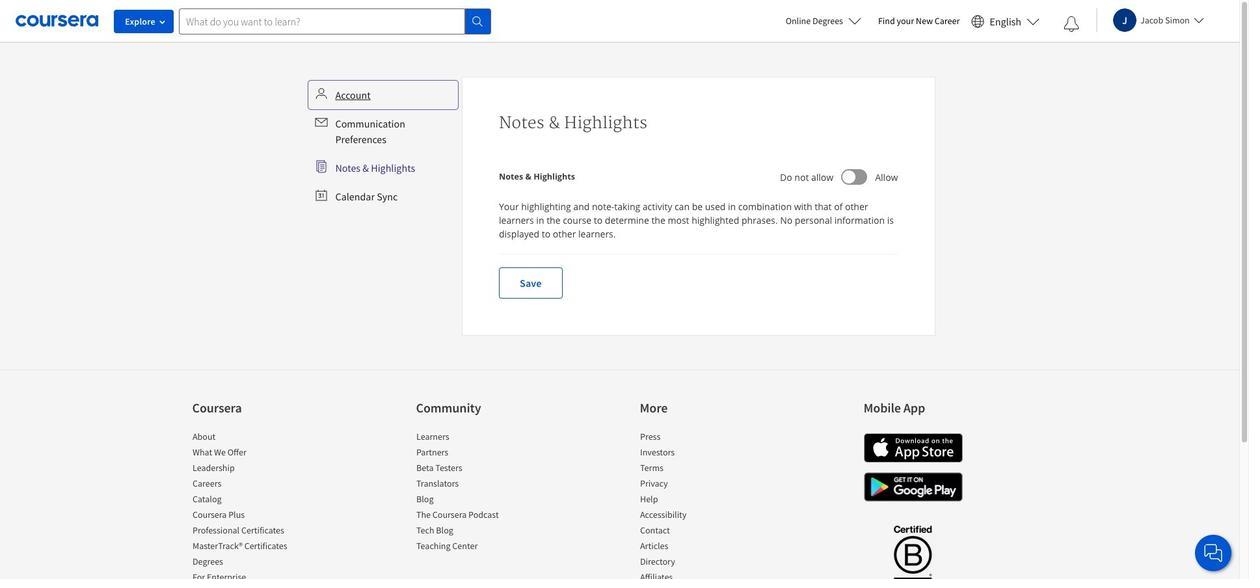 Task type: vqa. For each thing, say whether or not it's contained in the screenshot.
search field
yes



Task type: locate. For each thing, give the bounding box(es) containing it.
3 list from the left
[[640, 430, 751, 579]]

list item
[[192, 430, 303, 446], [416, 430, 527, 446], [640, 430, 751, 446], [192, 446, 303, 462], [416, 446, 527, 462], [640, 446, 751, 462], [192, 462, 303, 477], [416, 462, 527, 477], [640, 462, 751, 477], [192, 477, 303, 493], [416, 477, 527, 493], [640, 477, 751, 493], [192, 493, 303, 508], [416, 493, 527, 508], [640, 493, 751, 508], [192, 508, 303, 524], [416, 508, 527, 524], [640, 508, 751, 524], [192, 524, 303, 540], [416, 524, 527, 540], [640, 524, 751, 540], [192, 540, 303, 555], [416, 540, 527, 555], [640, 540, 751, 555], [192, 555, 303, 571], [640, 555, 751, 571], [192, 571, 303, 579], [640, 571, 751, 579]]

1 horizontal spatial list
[[416, 430, 527, 555]]

menu
[[310, 82, 457, 210]]

2 horizontal spatial list
[[640, 430, 751, 579]]

notes & highlights switch
[[842, 169, 868, 185]]

0 horizontal spatial list
[[192, 430, 303, 579]]

None search field
[[179, 8, 492, 34]]

download on the app store image
[[864, 434, 963, 463]]

list
[[192, 430, 303, 579], [416, 430, 527, 555], [640, 430, 751, 579]]



Task type: describe. For each thing, give the bounding box(es) containing it.
notes & highlights image
[[843, 171, 856, 184]]

2 list from the left
[[416, 430, 527, 555]]

coursera image
[[16, 11, 98, 31]]

logo of certified b corporation image
[[887, 518, 940, 579]]

What do you want to learn? text field
[[179, 8, 465, 34]]

1 list from the left
[[192, 430, 303, 579]]

get it on google play image
[[864, 473, 963, 502]]

do not allow notes & highlights element
[[499, 167, 575, 187]]



